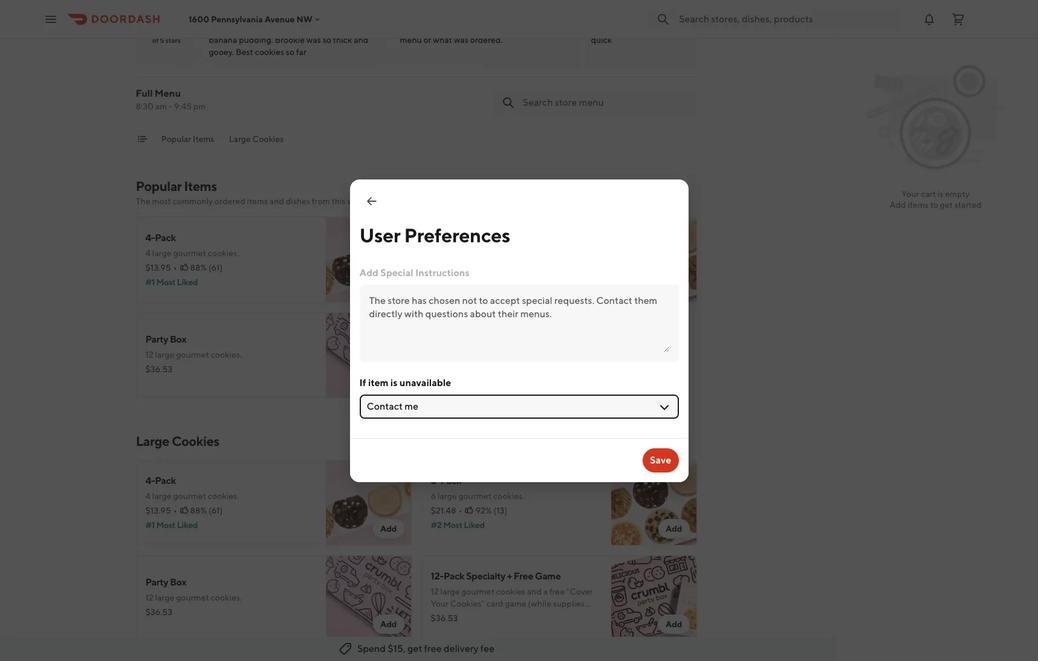Task type: describe. For each thing, give the bounding box(es) containing it.
6- for 6-pack
[[431, 232, 441, 244]]

4 pack image for party box image related to first 6 pack image
[[326, 217, 412, 303]]

(while
[[528, 600, 552, 609]]

nw
[[297, 14, 313, 24]]

1 6 pack image from the top
[[611, 217, 697, 303]]

2 #2 most liked from the top
[[431, 521, 485, 531]]

party box image for first 6 pack image
[[326, 313, 412, 399]]

1 horizontal spatial large cookies
[[229, 134, 284, 144]]

2 #2 from the top
[[431, 521, 442, 531]]

store
[[348, 197, 367, 206]]

ordered
[[215, 197, 245, 206]]

4-pack 4 large gourmet cookies. for party box image for 1st 6 pack image from the bottom
[[146, 476, 239, 502]]

game
[[505, 600, 527, 609]]

1 #2 most liked from the top
[[431, 278, 485, 287]]

12-pack specialty + free game image
[[611, 556, 697, 642]]

spend $15, get free delivery fee
[[358, 644, 495, 655]]

empty
[[946, 189, 971, 199]]

cookies. inside 6-pack 6 large gourmet cookies.
[[494, 492, 525, 502]]

dishes
[[286, 197, 310, 206]]

large inside 6-pack 6 large gourmet cookies.
[[438, 492, 457, 502]]

back image
[[365, 194, 379, 208]]

12-
[[431, 571, 444, 583]]

$13.95 for party box image related to first 6 pack image
[[146, 263, 171, 273]]

is for item
[[391, 377, 398, 389]]

unavailable
[[400, 377, 451, 389]]

from
[[312, 197, 330, 206]]

4 pack image for party box image for 1st 6 pack image from the bottom
[[326, 460, 412, 546]]

6-pack 6 large gourmet cookies.
[[431, 476, 525, 502]]

large cookies button
[[229, 133, 284, 152]]

(61) for party box image for 1st 6 pack image from the bottom
[[209, 506, 223, 516]]

88% for party box image for 1st 6 pack image from the bottom
[[190, 506, 207, 516]]

party box image for 1st 6 pack image from the bottom
[[326, 556, 412, 642]]

1 $21.48 from the top
[[431, 263, 457, 273]]

88% for party box image related to first 6 pack image
[[190, 263, 207, 273]]

88% (61) for party box image for 1st 6 pack image from the bottom
[[190, 506, 223, 516]]

0 items, open order cart image
[[952, 12, 966, 26]]

+
[[508, 571, 512, 583]]

92% (13)
[[476, 506, 508, 516]]

1 doordash from the left
[[293, 9, 327, 18]]

$15,
[[388, 644, 406, 655]]

2 6 pack image from the top
[[611, 460, 697, 546]]

large inside 12-pack specialty + free game 12 large gourmet cookies and a free "cover your cookies" card game (while supplies last)
[[441, 588, 460, 597]]

game
[[535, 571, 561, 583]]

supplies
[[554, 600, 585, 609]]

spend
[[358, 644, 386, 655]]

am
[[155, 102, 167, 111]]

Item Search search field
[[523, 96, 688, 110]]

items for popular items
[[193, 134, 214, 144]]

#1 for party box image for 1st 6 pack image from the bottom
[[146, 521, 155, 531]]

5
[[160, 36, 164, 45]]

1600 pennsylvania avenue nw button
[[189, 14, 322, 24]]

delivery
[[444, 644, 479, 655]]

1 #2 from the top
[[431, 278, 442, 287]]

add button for 1st 6 pack image from the bottom
[[659, 520, 690, 539]]

stars
[[166, 36, 181, 45]]

4 for party box image related to first 6 pack image
[[146, 249, 151, 258]]

full
[[136, 88, 153, 99]]

of 5 stars
[[152, 36, 181, 45]]

(13)
[[494, 506, 508, 516]]

full menu 8:30 am - 9:45 pm
[[136, 88, 206, 111]]

started
[[955, 200, 983, 210]]

• doordash order
[[289, 9, 348, 18]]

1600 pennsylvania avenue nw
[[189, 14, 313, 24]]

add button for 12-pack specialty + free game "image" on the bottom of page
[[659, 615, 690, 635]]

6
[[431, 492, 436, 502]]

to
[[931, 200, 939, 210]]

pm
[[193, 102, 206, 111]]

add button for party box image for 1st 6 pack image from the bottom
[[373, 615, 404, 635]]

12 for party box image for 1st 6 pack image from the bottom
[[146, 594, 154, 603]]

items inside popular items the most commonly ordered items and dishes from this store
[[247, 197, 268, 206]]

most
[[152, 197, 171, 206]]

7/18/23
[[642, 9, 668, 18]]

item
[[368, 377, 389, 389]]

box for 1st 6 pack image from the bottom
[[170, 577, 187, 589]]

$36.53 for party box image for 1st 6 pack image from the bottom
[[146, 608, 173, 618]]

#1 for party box image related to first 6 pack image
[[146, 278, 155, 287]]

user preferences
[[360, 224, 511, 247]]

2 $21.48 • from the top
[[431, 506, 463, 516]]

get inside your cart is empty add items to get started
[[941, 200, 954, 210]]

0 horizontal spatial large cookies
[[136, 434, 219, 450]]

items inside your cart is empty add items to get started
[[908, 200, 929, 210]]

1 $21.48 • from the top
[[431, 263, 463, 273]]

add special instructions
[[360, 267, 470, 279]]

large inside button
[[229, 134, 251, 144]]

1600
[[189, 14, 209, 24]]

1 vertical spatial get
[[408, 644, 423, 655]]

cookies
[[497, 588, 526, 597]]

-
[[169, 102, 172, 111]]

the
[[136, 197, 150, 206]]



Task type: locate. For each thing, give the bounding box(es) containing it.
2 $13.95 from the top
[[146, 506, 171, 516]]

1 vertical spatial popular
[[136, 178, 182, 194]]

12
[[146, 350, 154, 360], [431, 588, 439, 597], [146, 594, 154, 603]]

1 vertical spatial 4-pack 4 large gourmet cookies.
[[146, 476, 239, 502]]

popular for popular items
[[161, 134, 191, 144]]

doordash right 9/28/23
[[293, 9, 327, 18]]

$21.48 • down 6-pack
[[431, 263, 463, 273]]

#2
[[431, 278, 442, 287], [431, 521, 442, 531]]

user preferences dialog
[[350, 179, 689, 483]]

pack
[[155, 232, 176, 244], [441, 232, 462, 244], [155, 476, 176, 487], [441, 476, 462, 487], [444, 571, 465, 583]]

add button
[[373, 277, 404, 296], [659, 277, 690, 296], [373, 372, 404, 391], [373, 520, 404, 539], [659, 520, 690, 539], [373, 615, 404, 635], [659, 615, 690, 635]]

0 vertical spatial large cookies
[[229, 134, 284, 144]]

1 4- from the top
[[146, 232, 155, 244]]

special
[[381, 267, 414, 279]]

$21.48 • down 6
[[431, 506, 463, 516]]

1 vertical spatial #2
[[431, 521, 442, 531]]

free right 'a'
[[550, 588, 565, 597]]

2 box from the top
[[170, 577, 187, 589]]

#1 most liked for 1st 6 pack image from the bottom
[[146, 521, 198, 531]]

2 4- from the top
[[146, 476, 155, 487]]

free
[[514, 571, 534, 583]]

box for first 6 pack image
[[170, 334, 187, 345]]

1 vertical spatial and
[[527, 588, 542, 597]]

2 4 pack image from the top
[[326, 460, 412, 546]]

2 $21.48 from the top
[[431, 506, 457, 516]]

your
[[902, 189, 920, 199], [431, 600, 449, 609]]

menu
[[155, 88, 181, 99]]

$36.53 for party box image related to first 6 pack image
[[146, 365, 173, 375]]

1 vertical spatial #2 most liked
[[431, 521, 485, 531]]

2 4 from the top
[[146, 492, 151, 502]]

your inside 12-pack specialty + free game 12 large gourmet cookies and a free "cover your cookies" card game (while supplies last)
[[431, 600, 449, 609]]

1 $13.95 from the top
[[146, 263, 171, 273]]

0 vertical spatial (61)
[[209, 263, 223, 273]]

6- up instructions
[[431, 232, 441, 244]]

0 vertical spatial $13.95
[[146, 263, 171, 273]]

1 vertical spatial #1 most liked
[[146, 521, 198, 531]]

1 #1 most liked from the top
[[146, 278, 198, 287]]

0 vertical spatial and
[[270, 197, 284, 206]]

8:30
[[136, 102, 154, 111]]

1 vertical spatial items
[[184, 178, 217, 194]]

4- for first 6 pack image
[[146, 232, 155, 244]]

free inside 12-pack specialty + free game 12 large gourmet cookies and a free "cover your cookies" card game (while supplies last)
[[550, 588, 565, 597]]

0 vertical spatial #1
[[146, 278, 155, 287]]

0 vertical spatial popular
[[161, 134, 191, 144]]

open menu image
[[44, 12, 58, 26]]

1 vertical spatial free
[[424, 644, 442, 655]]

fee
[[481, 644, 495, 655]]

is right cart
[[938, 189, 944, 199]]

$13.95 • for 1st 6 pack image from the bottom
[[146, 506, 177, 516]]

1 vertical spatial cookies
[[172, 434, 219, 450]]

2 party box 12 large gourmet cookies. $36.53 from the top
[[146, 577, 242, 618]]

is inside user preferences dialog
[[391, 377, 398, 389]]

items right ordered
[[247, 197, 268, 206]]

0 vertical spatial $21.48
[[431, 263, 457, 273]]

1 4 pack image from the top
[[326, 217, 412, 303]]

box
[[170, 334, 187, 345], [170, 577, 187, 589]]

items
[[247, 197, 268, 206], [908, 200, 929, 210]]

92%
[[476, 506, 492, 516]]

cart
[[922, 189, 937, 199]]

1 vertical spatial party box 12 large gourmet cookies. $36.53
[[146, 577, 242, 618]]

#1 most liked for first 6 pack image
[[146, 278, 198, 287]]

1 #1 from the top
[[146, 278, 155, 287]]

2 88% from the top
[[190, 506, 207, 516]]

party
[[146, 334, 168, 345], [146, 577, 168, 589]]

get right $15,
[[408, 644, 423, 655]]

1 horizontal spatial get
[[941, 200, 954, 210]]

4- for 1st 6 pack image from the bottom
[[146, 476, 155, 487]]

add button for first 6 pack image
[[659, 277, 690, 296]]

9/28/23
[[260, 9, 288, 18]]

your left cart
[[902, 189, 920, 199]]

large
[[229, 134, 251, 144], [136, 434, 169, 450]]

88%
[[190, 263, 207, 273], [190, 506, 207, 516]]

1 party box image from the top
[[326, 313, 412, 399]]

1 horizontal spatial items
[[908, 200, 929, 210]]

save button
[[643, 449, 679, 473]]

0 vertical spatial party
[[146, 334, 168, 345]]

is inside your cart is empty add items to get started
[[938, 189, 944, 199]]

0 horizontal spatial doordash
[[293, 9, 327, 18]]

add inside user preferences dialog
[[360, 267, 379, 279]]

0 vertical spatial box
[[170, 334, 187, 345]]

4 pack image
[[326, 217, 412, 303], [326, 460, 412, 546]]

2 #1 most liked from the top
[[146, 521, 198, 531]]

items inside popular items the most commonly ordered items and dishes from this store
[[184, 178, 217, 194]]

party box image
[[326, 313, 412, 399], [326, 556, 412, 642]]

add inside your cart is empty add items to get started
[[890, 200, 907, 210]]

items inside button
[[193, 134, 214, 144]]

items for popular items the most commonly ordered items and dishes from this store
[[184, 178, 217, 194]]

your up last)
[[431, 600, 449, 609]]

1 horizontal spatial is
[[938, 189, 944, 199]]

6-pack
[[431, 232, 462, 244]]

#1
[[146, 278, 155, 287], [146, 521, 155, 531]]

1 horizontal spatial doordash
[[674, 9, 707, 18]]

6- for 6-pack 6 large gourmet cookies.
[[431, 476, 441, 487]]

last)
[[431, 612, 448, 621]]

1 horizontal spatial order
[[708, 9, 728, 18]]

88% (61)
[[190, 263, 223, 273], [190, 506, 223, 516]]

1 horizontal spatial large
[[229, 134, 251, 144]]

party for party box image related to first 6 pack image
[[146, 334, 168, 345]]

0 vertical spatial 4
[[146, 249, 151, 258]]

gourmet
[[173, 249, 206, 258], [176, 350, 209, 360], [173, 492, 206, 502], [459, 492, 492, 502], [462, 588, 495, 597], [176, 594, 209, 603]]

items down pm
[[193, 134, 214, 144]]

4-
[[146, 232, 155, 244], [146, 476, 155, 487]]

Add Special Instructions text field
[[369, 294, 670, 352]]

#1 most liked
[[146, 278, 198, 287], [146, 521, 198, 531]]

a
[[544, 588, 548, 597]]

save
[[650, 455, 672, 466]]

#2 right special at the top
[[431, 278, 442, 287]]

1 vertical spatial 4 pack image
[[326, 460, 412, 546]]

#2 most liked down 92% in the left of the page
[[431, 521, 485, 531]]

4-pack 4 large gourmet cookies. for party box image related to first 6 pack image
[[146, 232, 239, 258]]

popular inside popular items the most commonly ordered items and dishes from this store
[[136, 178, 182, 194]]

0 vertical spatial #1 most liked
[[146, 278, 198, 287]]

0 vertical spatial is
[[938, 189, 944, 199]]

1 4-pack 4 large gourmet cookies. from the top
[[146, 232, 239, 258]]

0 vertical spatial 88%
[[190, 263, 207, 273]]

pack inside 12-pack specialty + free game 12 large gourmet cookies and a free "cover your cookies" card game (while supplies last)
[[444, 571, 465, 583]]

9:45
[[174, 102, 192, 111]]

1 88% (61) from the top
[[190, 263, 223, 273]]

1 4 from the top
[[146, 249, 151, 258]]

#2 most liked down 6-pack
[[431, 278, 485, 287]]

add
[[890, 200, 907, 210], [360, 267, 379, 279], [381, 281, 397, 291], [666, 281, 683, 291], [381, 377, 397, 387], [381, 525, 397, 534], [666, 525, 683, 534], [381, 620, 397, 630], [666, 620, 683, 630]]

0 horizontal spatial your
[[431, 600, 449, 609]]

1 vertical spatial 6 pack image
[[611, 460, 697, 546]]

and left 'a'
[[527, 588, 542, 597]]

popular for popular items the most commonly ordered items and dishes from this store
[[136, 178, 182, 194]]

0 horizontal spatial cookies
[[172, 434, 219, 450]]

and inside 12-pack specialty + free game 12 large gourmet cookies and a free "cover your cookies" card game (while supplies last)
[[527, 588, 542, 597]]

popular items button
[[161, 133, 214, 152]]

cookies.
[[208, 249, 239, 258], [211, 350, 242, 360], [208, 492, 239, 502], [494, 492, 525, 502], [211, 594, 242, 603]]

1 horizontal spatial cookies
[[253, 134, 284, 144]]

12-pack specialty + free game 12 large gourmet cookies and a free "cover your cookies" card game (while supplies last)
[[431, 571, 593, 621]]

popular inside popular items button
[[161, 134, 191, 144]]

2 4-pack 4 large gourmet cookies. from the top
[[146, 476, 239, 502]]

0 vertical spatial free
[[550, 588, 565, 597]]

0 vertical spatial 6-
[[431, 232, 441, 244]]

card
[[487, 600, 504, 609]]

4
[[146, 249, 151, 258], [146, 492, 151, 502]]

preferences
[[404, 224, 511, 247]]

1 vertical spatial party
[[146, 577, 168, 589]]

1 vertical spatial $21.48
[[431, 506, 457, 516]]

1 vertical spatial 88% (61)
[[190, 506, 223, 516]]

0 vertical spatial party box image
[[326, 313, 412, 399]]

1 vertical spatial large
[[136, 434, 169, 450]]

12 inside 12-pack specialty + free game 12 large gourmet cookies and a free "cover your cookies" card game (while supplies last)
[[431, 588, 439, 597]]

•
[[289, 9, 292, 18], [669, 9, 672, 18], [173, 263, 177, 273], [459, 263, 463, 273], [173, 506, 177, 516], [459, 506, 463, 516]]

2 #1 from the top
[[146, 521, 155, 531]]

avenue
[[265, 14, 295, 24]]

$21.48 down 6
[[431, 506, 457, 516]]

1 vertical spatial 88%
[[190, 506, 207, 516]]

2 doordash from the left
[[674, 9, 707, 18]]

of
[[152, 36, 159, 45]]

0 vertical spatial cookies
[[253, 134, 284, 144]]

$21.48 •
[[431, 263, 463, 273], [431, 506, 463, 516]]

2 party from the top
[[146, 577, 168, 589]]

1 vertical spatial #1
[[146, 521, 155, 531]]

1 vertical spatial $13.95 •
[[146, 506, 177, 516]]

0 vertical spatial 4 pack image
[[326, 217, 412, 303]]

0 horizontal spatial order
[[328, 9, 348, 18]]

1 horizontal spatial and
[[527, 588, 542, 597]]

pack inside 6-pack 6 large gourmet cookies.
[[441, 476, 462, 487]]

1 vertical spatial 6-
[[431, 476, 441, 487]]

0 vertical spatial #2
[[431, 278, 442, 287]]

1 vertical spatial party box image
[[326, 556, 412, 642]]

(61) for party box image related to first 6 pack image
[[209, 263, 223, 273]]

1 (61) from the top
[[209, 263, 223, 273]]

1 vertical spatial (61)
[[209, 506, 223, 516]]

if
[[360, 377, 366, 389]]

free left delivery
[[424, 644, 442, 655]]

6-
[[431, 232, 441, 244], [431, 476, 441, 487]]

cookies"
[[451, 600, 485, 609]]

1 vertical spatial box
[[170, 577, 187, 589]]

order
[[328, 9, 348, 18], [708, 9, 728, 18]]

88% (61) for party box image related to first 6 pack image
[[190, 263, 223, 273]]

"cover
[[567, 588, 593, 597]]

0 horizontal spatial is
[[391, 377, 398, 389]]

0 horizontal spatial get
[[408, 644, 423, 655]]

0 vertical spatial $13.95 •
[[146, 263, 177, 273]]

0 vertical spatial large
[[229, 134, 251, 144]]

$13.95 •
[[146, 263, 177, 273], [146, 506, 177, 516]]

doordash
[[293, 9, 327, 18], [674, 9, 707, 18]]

6- inside 6-pack 6 large gourmet cookies.
[[431, 476, 441, 487]]

0 vertical spatial #2 most liked
[[431, 278, 485, 287]]

0 vertical spatial 4-
[[146, 232, 155, 244]]

popular items the most commonly ordered items and dishes from this store
[[136, 178, 367, 206]]

large
[[152, 249, 172, 258], [155, 350, 175, 360], [152, 492, 172, 502], [438, 492, 457, 502], [441, 588, 460, 597], [155, 594, 175, 603]]

party box 12 large gourmet cookies. $36.53
[[146, 334, 242, 375], [146, 577, 242, 618]]

user
[[360, 224, 401, 247]]

add button for party box image related to first 6 pack image
[[373, 372, 404, 391]]

7/18/23 • doordash order
[[642, 9, 728, 18]]

0 vertical spatial $21.48 •
[[431, 263, 463, 273]]

your cart is empty add items to get started
[[890, 189, 983, 210]]

#2 down 6
[[431, 521, 442, 531]]

0 horizontal spatial and
[[270, 197, 284, 206]]

items
[[193, 134, 214, 144], [184, 178, 217, 194]]

1 horizontal spatial your
[[902, 189, 920, 199]]

popular up the most
[[136, 178, 182, 194]]

liked
[[177, 278, 198, 287], [464, 278, 485, 287], [177, 521, 198, 531], [464, 521, 485, 531]]

0 horizontal spatial free
[[424, 644, 442, 655]]

is for cart
[[938, 189, 944, 199]]

and left dishes
[[270, 197, 284, 206]]

1 horizontal spatial free
[[550, 588, 565, 597]]

#2 most liked
[[431, 278, 485, 287], [431, 521, 485, 531]]

is right item
[[391, 377, 398, 389]]

commonly
[[173, 197, 213, 206]]

0 vertical spatial your
[[902, 189, 920, 199]]

1 vertical spatial large cookies
[[136, 434, 219, 450]]

1 party box 12 large gourmet cookies. $36.53 from the top
[[146, 334, 242, 375]]

$13.95 • for first 6 pack image
[[146, 263, 177, 273]]

1 party from the top
[[146, 334, 168, 345]]

4-pack 4 large gourmet cookies.
[[146, 232, 239, 258], [146, 476, 239, 502]]

1 vertical spatial $13.95
[[146, 506, 171, 516]]

pennsylvania
[[211, 14, 263, 24]]

gourmet inside 6-pack 6 large gourmet cookies.
[[459, 492, 492, 502]]

1 box from the top
[[170, 334, 187, 345]]

4 for party box image for 1st 6 pack image from the bottom
[[146, 492, 151, 502]]

2 party box image from the top
[[326, 556, 412, 642]]

$13.95
[[146, 263, 171, 273], [146, 506, 171, 516]]

cookies inside button
[[253, 134, 284, 144]]

1 vertical spatial 4-
[[146, 476, 155, 487]]

popular items
[[161, 134, 214, 144]]

items up "commonly"
[[184, 178, 217, 194]]

this
[[332, 197, 346, 206]]

0 vertical spatial get
[[941, 200, 954, 210]]

0 horizontal spatial items
[[247, 197, 268, 206]]

your inside your cart is empty add items to get started
[[902, 189, 920, 199]]

2 (61) from the top
[[209, 506, 223, 516]]

1 vertical spatial $21.48 •
[[431, 506, 463, 516]]

$13.95 for party box image for 1st 6 pack image from the bottom
[[146, 506, 171, 516]]

$21.48 down 6-pack
[[431, 263, 457, 273]]

party box 12 large gourmet cookies. $36.53 for party box image for 1st 6 pack image from the bottom
[[146, 577, 242, 618]]

1 88% from the top
[[190, 263, 207, 273]]

cookies
[[253, 134, 284, 144], [172, 434, 219, 450]]

0 horizontal spatial large
[[136, 434, 169, 450]]

specialty
[[466, 571, 506, 583]]

6- up 6
[[431, 476, 441, 487]]

doordash right 7/18/23
[[674, 9, 707, 18]]

6 pack image
[[611, 217, 697, 303], [611, 460, 697, 546]]

party box 12 large gourmet cookies. $36.53 for party box image related to first 6 pack image
[[146, 334, 242, 375]]

12 for party box image related to first 6 pack image
[[146, 350, 154, 360]]

if item is unavailable
[[360, 377, 451, 389]]

1 vertical spatial 4
[[146, 492, 151, 502]]

party for party box image for 1st 6 pack image from the bottom
[[146, 577, 168, 589]]

and inside popular items the most commonly ordered items and dishes from this store
[[270, 197, 284, 206]]

gourmet inside 12-pack specialty + free game 12 large gourmet cookies and a free "cover your cookies" card game (while supplies last)
[[462, 588, 495, 597]]

and
[[270, 197, 284, 206], [527, 588, 542, 597]]

2 88% (61) from the top
[[190, 506, 223, 516]]

1 order from the left
[[328, 9, 348, 18]]

get right to
[[941, 200, 954, 210]]

large cookies
[[229, 134, 284, 144], [136, 434, 219, 450]]

popular down -
[[161, 134, 191, 144]]

2 $13.95 • from the top
[[146, 506, 177, 516]]

0 vertical spatial items
[[193, 134, 214, 144]]

2 order from the left
[[708, 9, 728, 18]]

0 vertical spatial 6 pack image
[[611, 217, 697, 303]]

instructions
[[416, 267, 470, 279]]

most
[[156, 278, 176, 287], [443, 278, 463, 287], [156, 521, 176, 531], [443, 521, 463, 531]]

items down cart
[[908, 200, 929, 210]]

1 $13.95 • from the top
[[146, 263, 177, 273]]

0 vertical spatial party box 12 large gourmet cookies. $36.53
[[146, 334, 242, 375]]

1 vertical spatial your
[[431, 600, 449, 609]]

1 vertical spatial is
[[391, 377, 398, 389]]

is
[[938, 189, 944, 199], [391, 377, 398, 389]]

0 vertical spatial 4-pack 4 large gourmet cookies.
[[146, 232, 239, 258]]

0 vertical spatial 88% (61)
[[190, 263, 223, 273]]

2 6- from the top
[[431, 476, 441, 487]]

1 6- from the top
[[431, 232, 441, 244]]

notification bell image
[[923, 12, 937, 26]]



Task type: vqa. For each thing, say whether or not it's contained in the screenshot.
'ADD' corresponding to 9. Xi'an Cold Noodle
no



